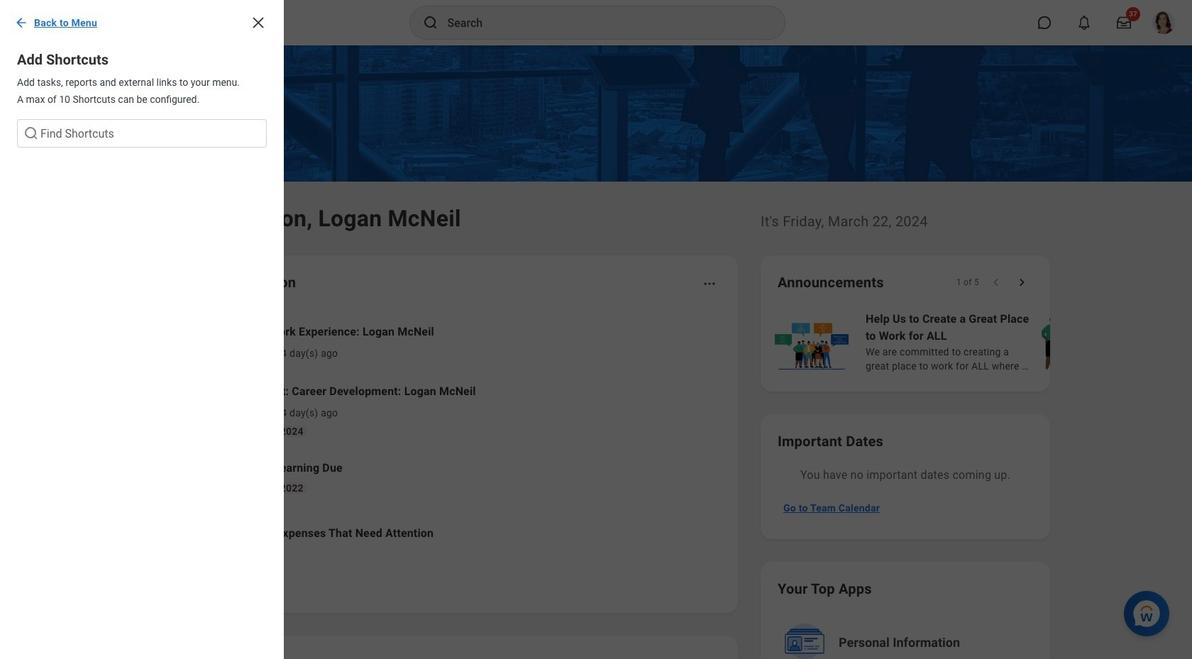 Task type: vqa. For each thing, say whether or not it's contained in the screenshot.
Operational Analytics at the top left
no



Task type: locate. For each thing, give the bounding box(es) containing it.
Search field
[[17, 119, 267, 148]]

status
[[957, 277, 980, 288]]

1 vertical spatial search image
[[23, 125, 40, 142]]

0 vertical spatial search image
[[422, 14, 439, 31]]

list
[[0, 165, 284, 176], [772, 310, 1193, 375], [159, 312, 721, 562]]

search image
[[422, 14, 439, 31], [23, 125, 40, 142]]

main content
[[0, 45, 1193, 660]]

global navigation dialog
[[0, 0, 284, 660]]

chevron right small image
[[1015, 275, 1029, 290]]

search image inside global navigation dialog
[[23, 125, 40, 142]]

1 horizontal spatial search image
[[422, 14, 439, 31]]

banner
[[0, 0, 1193, 45]]

x image
[[250, 14, 267, 31]]

inbox large image
[[1118, 16, 1132, 30]]

notifications large image
[[1078, 16, 1092, 30]]

0 horizontal spatial search image
[[23, 125, 40, 142]]

profile logan mcneil element
[[1144, 7, 1184, 38]]



Task type: describe. For each thing, give the bounding box(es) containing it.
chevron left small image
[[990, 275, 1004, 290]]

arrow left image
[[14, 16, 28, 30]]



